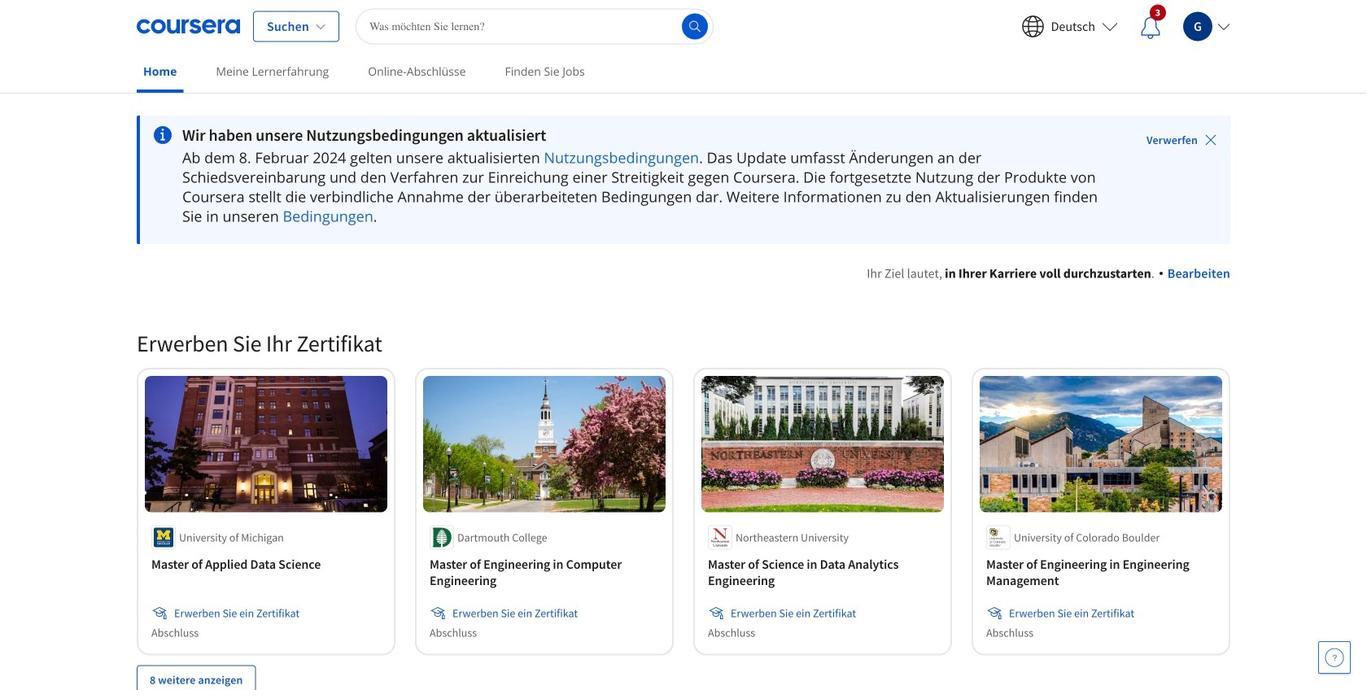 Task type: locate. For each thing, give the bounding box(es) containing it.
None search field
[[356, 9, 714, 44]]

Was möchten Sie lernen? text field
[[356, 9, 714, 44]]

coursera image
[[137, 13, 240, 39]]

main content
[[0, 95, 1368, 690]]

hilfe center image
[[1325, 648, 1345, 667]]

informationen: wir haben unsere nutzungsbedingungen aktualisiert element
[[182, 125, 1101, 145]]



Task type: describe. For each thing, give the bounding box(es) containing it.
sammlung erwerben sie ihr zertifikat element
[[127, 303, 1241, 690]]



Task type: vqa. For each thing, say whether or not it's contained in the screenshot.
1st content from the bottom of the page
no



